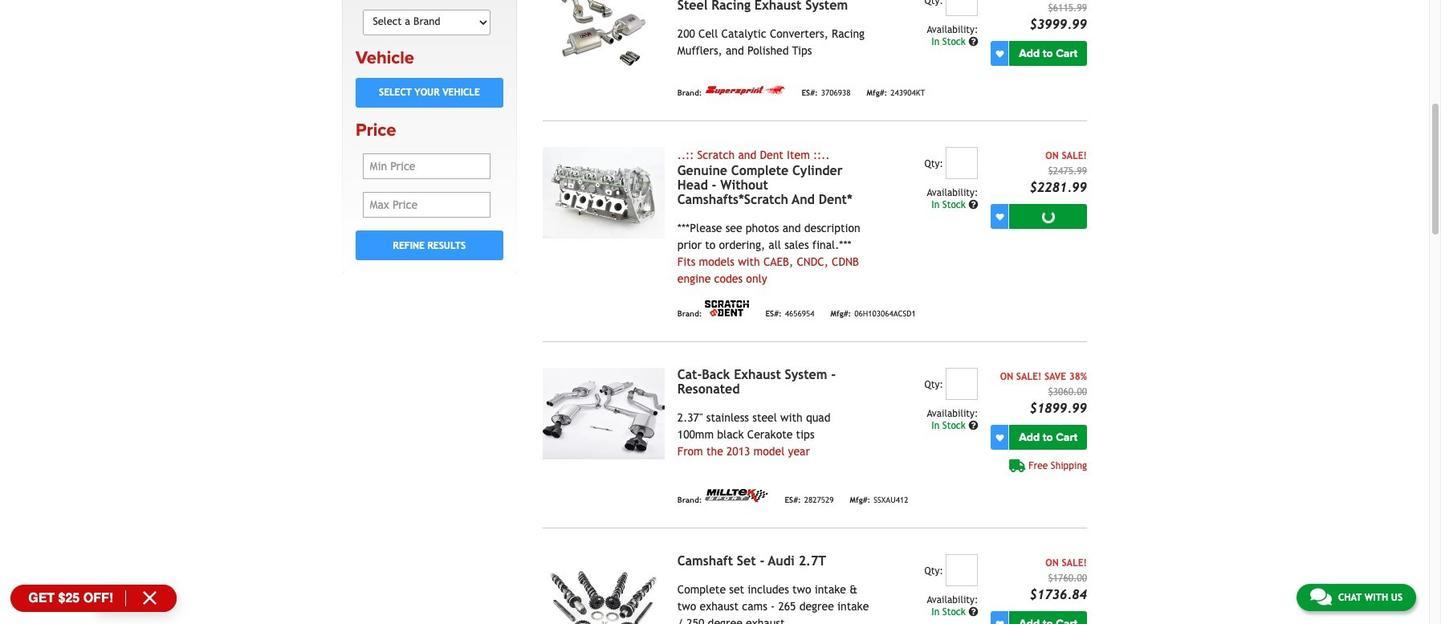 Task type: vqa. For each thing, say whether or not it's contained in the screenshot.
bottom Add to Wish List image
yes



Task type: describe. For each thing, give the bounding box(es) containing it.
2 add to wish list image from the top
[[996, 213, 1004, 221]]

Min Price number field
[[363, 154, 491, 179]]

question circle image for scratch & dent - corporate logo
[[969, 200, 979, 210]]

question circle image for supersprint - corporate logo
[[969, 37, 979, 47]]

1 add to wish list image from the top
[[996, 433, 1004, 441]]

3 question circle image from the top
[[969, 607, 979, 617]]



Task type: locate. For each thing, give the bounding box(es) containing it.
es#4045685 - 1004052 - camshaft set - audi 2.7t - complete set includes two intake & two exhaust cams - 265 degree intake / 250 degree exhaust - cat cams - audi image
[[543, 554, 665, 624]]

0 vertical spatial add to wish list image
[[996, 433, 1004, 441]]

comments image
[[1311, 587, 1332, 606]]

scratch & dent - corporate logo image
[[705, 301, 750, 317]]

supersprint - corporate logo image
[[705, 85, 786, 96]]

question circle image
[[969, 37, 979, 47], [969, 200, 979, 210], [969, 607, 979, 617]]

es#4656954 - 06h103064acsd1 - genuine complete cylinder head - without camshafts*scratch and dent* - ***please see photos and description prior to ordering, all sales final.*** - scratch & dent - audi image
[[543, 147, 665, 239]]

0 vertical spatial question circle image
[[969, 37, 979, 47]]

2 add to wish list image from the top
[[996, 620, 1004, 624]]

1 vertical spatial add to wish list image
[[996, 213, 1004, 221]]

1 vertical spatial question circle image
[[969, 200, 979, 210]]

1 vertical spatial add to wish list image
[[996, 620, 1004, 624]]

question circle image
[[969, 421, 979, 431]]

1 add to wish list image from the top
[[996, 50, 1004, 58]]

None number field
[[946, 0, 979, 16], [946, 147, 979, 179], [946, 368, 979, 400], [946, 554, 979, 586], [946, 0, 979, 16], [946, 147, 979, 179], [946, 368, 979, 400], [946, 554, 979, 586]]

milltek sport - corporate logo image
[[705, 488, 769, 503]]

es#2827529 - ssxau412 - cat-back exhaust system - resonated - 2.37" stainless steel with quad 100mm black cerakote tips - milltek sport - audi image
[[543, 368, 665, 460]]

2 question circle image from the top
[[969, 200, 979, 210]]

0 vertical spatial add to wish list image
[[996, 50, 1004, 58]]

es#3706938 - 243904kt - 987 boxster / cayman stainless steel racing exhaust system - 200 cell catalytic converters, racing mufflers, and polished tips - supersprint - porsche image
[[543, 0, 665, 76]]

add to wish list image
[[996, 50, 1004, 58], [996, 213, 1004, 221]]

Max Price number field
[[363, 192, 491, 218]]

1 question circle image from the top
[[969, 37, 979, 47]]

add to wish list image
[[996, 433, 1004, 441], [996, 620, 1004, 624]]

2 vertical spatial question circle image
[[969, 607, 979, 617]]



